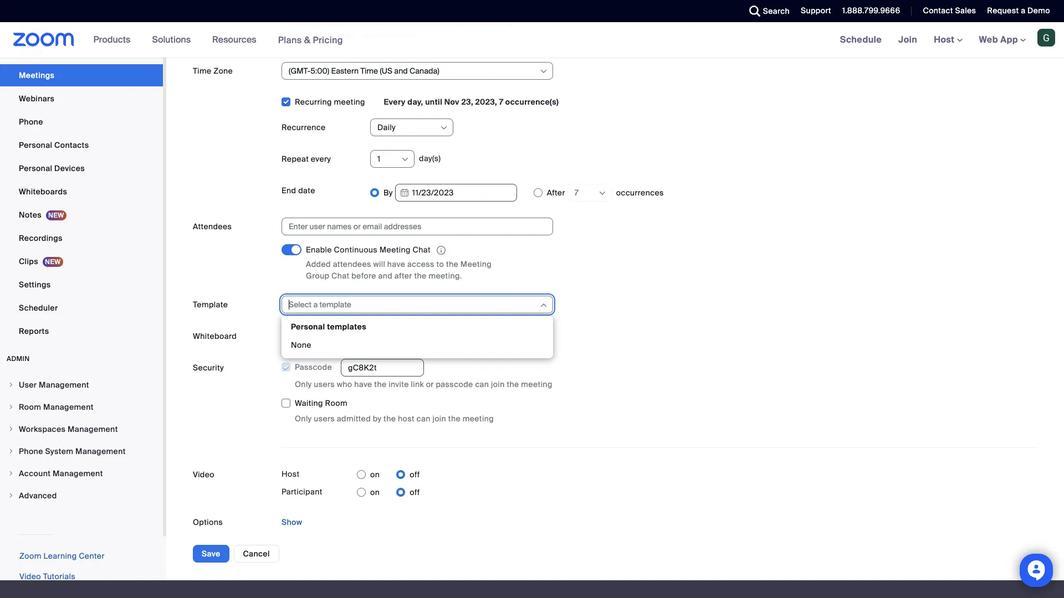 Task type: locate. For each thing, give the bounding box(es) containing it.
management down workspaces management menu item
[[75, 447, 126, 457]]

enable continuous meeting chat
[[306, 245, 431, 255]]

2 vertical spatial right image
[[8, 471, 14, 478]]

right image for account management
[[8, 471, 14, 478]]

scheduler link
[[0, 297, 163, 320]]

2 horizontal spatial show options image
[[539, 67, 548, 76]]

off for participant
[[410, 488, 420, 498]]

workspaces management menu item
[[0, 419, 163, 440]]

resources
[[212, 34, 257, 45]]

meeting. inside added attendees will have access to the meeting group chat before and after the meeting.
[[429, 271, 462, 281]]

1 off from the top
[[410, 470, 420, 480]]

room down who
[[325, 399, 348, 409]]

notes link
[[0, 204, 163, 226]]

2 on from the top
[[370, 488, 380, 498]]

right image
[[8, 404, 14, 411], [8, 427, 14, 433], [8, 493, 14, 500]]

1 users from the top
[[314, 380, 335, 390]]

1 horizontal spatial video
[[193, 470, 215, 480]]

personal up the whiteboards at left
[[19, 164, 52, 174]]

have
[[387, 260, 405, 270], [354, 380, 372, 390]]

show options image left day(s)
[[401, 155, 410, 164]]

0 vertical spatial personal
[[19, 141, 52, 151]]

schedule link
[[832, 22, 890, 58]]

1.888.799.9666 button
[[834, 0, 903, 22], [843, 6, 901, 16]]

video for video
[[193, 470, 215, 480]]

2 right image from the top
[[8, 427, 14, 433]]

on down host option group
[[370, 488, 380, 498]]

add whiteboard
[[303, 332, 367, 342]]

have inside added attendees will have access to the meeting group chat before and after the meeting.
[[387, 260, 405, 270]]

only down waiting
[[295, 414, 312, 424]]

management
[[39, 381, 89, 391], [43, 403, 94, 413], [68, 425, 118, 435], [75, 447, 126, 457], [53, 469, 103, 479]]

phone for phone
[[19, 117, 43, 127]]

None text field
[[341, 360, 424, 377]]

right image left system
[[8, 449, 14, 455]]

contacts
[[54, 141, 89, 151]]

on up the participant option group
[[370, 470, 380, 480]]

your current plan can only support 40 minutes per meeting. need more time? upgrade now
[[291, 18, 515, 39]]

zoom logo image
[[13, 33, 74, 47]]

0 vertical spatial right image
[[8, 382, 14, 389]]

0 vertical spatial can
[[357, 18, 371, 28]]

0 horizontal spatial can
[[357, 18, 371, 28]]

app
[[1001, 34, 1019, 45]]

2 right image from the top
[[8, 449, 14, 455]]

3 right image from the top
[[8, 493, 14, 500]]

1 horizontal spatial meeting
[[461, 260, 492, 270]]

off inside host option group
[[410, 470, 420, 480]]

0 vertical spatial meeting.
[[482, 18, 515, 28]]

solutions
[[152, 34, 191, 45]]

users up waiting room
[[314, 380, 335, 390]]

workspaces management
[[19, 425, 118, 435]]

Persistent Chat, enter email address,Enter user names or email addresses text field
[[289, 218, 536, 235]]

meeting.
[[482, 18, 515, 28], [429, 271, 462, 281]]

right image inside room management menu item
[[8, 404, 14, 411]]

only
[[373, 18, 389, 28]]

users for admitted
[[314, 414, 335, 424]]

video
[[193, 470, 215, 480], [19, 572, 41, 582]]

1 vertical spatial video
[[19, 572, 41, 582]]

1 on from the top
[[370, 470, 380, 480]]

off for host
[[410, 470, 420, 480]]

after
[[547, 188, 565, 198]]

0 vertical spatial have
[[387, 260, 405, 270]]

hide options image
[[539, 301, 548, 310]]

video down zoom
[[19, 572, 41, 582]]

per
[[467, 18, 480, 28]]

0 vertical spatial right image
[[8, 404, 14, 411]]

0 horizontal spatial video
[[19, 572, 41, 582]]

1 vertical spatial personal
[[19, 164, 52, 174]]

can inside your current plan can only support 40 minutes per meeting. need more time? upgrade now
[[357, 18, 371, 28]]

right image inside workspaces management menu item
[[8, 427, 14, 433]]

can right host
[[417, 414, 431, 424]]

right image left advanced
[[8, 493, 14, 500]]

0 vertical spatial only
[[295, 380, 312, 390]]

management up "room management"
[[39, 381, 89, 391]]

upgrade
[[362, 29, 395, 39]]

only for only users admitted by the host can join the meeting
[[295, 414, 312, 424]]

0 vertical spatial chat
[[413, 245, 431, 255]]

0 vertical spatial off
[[410, 470, 420, 480]]

off down host option group
[[410, 488, 420, 498]]

1 horizontal spatial room
[[325, 399, 348, 409]]

only
[[295, 380, 312, 390], [295, 414, 312, 424]]

right image
[[8, 382, 14, 389], [8, 449, 14, 455], [8, 471, 14, 478]]

host up participant
[[282, 470, 300, 480]]

phone inside personal menu menu
[[19, 117, 43, 127]]

only up waiting
[[295, 380, 312, 390]]

whiteboard inside button
[[322, 332, 367, 342]]

show options image for daily
[[440, 124, 449, 133]]

0 horizontal spatial meeting
[[334, 97, 365, 107]]

on inside host option group
[[370, 470, 380, 480]]

time?
[[335, 29, 356, 39]]

1 horizontal spatial whiteboard
[[322, 332, 367, 342]]

devices
[[54, 164, 85, 174]]

admin menu menu
[[0, 375, 163, 508]]

none text field inside 'security' group
[[341, 360, 424, 377]]

workspaces
[[19, 425, 66, 435]]

cancel
[[243, 550, 270, 560]]

whiteboard right add on the bottom left of the page
[[322, 332, 367, 342]]

learn more about enable continuous meeting chat image
[[434, 246, 449, 256]]

0 horizontal spatial chat
[[332, 271, 350, 281]]

1 vertical spatial meeting
[[521, 380, 553, 390]]

1 vertical spatial only
[[295, 414, 312, 424]]

phone inside menu item
[[19, 447, 43, 457]]

1 whiteboard from the left
[[193, 332, 237, 342]]

1 horizontal spatial host
[[934, 34, 957, 45]]

2 horizontal spatial can
[[475, 380, 489, 390]]

7 right after
[[575, 188, 579, 198]]

have inside 'security' group
[[354, 380, 372, 390]]

1 horizontal spatial join
[[491, 380, 505, 390]]

request a demo link
[[979, 0, 1065, 22], [988, 6, 1051, 16]]

1 vertical spatial on
[[370, 488, 380, 498]]

0 vertical spatial video
[[193, 470, 215, 480]]

0 horizontal spatial whiteboard
[[193, 332, 237, 342]]

support link
[[793, 0, 834, 22], [801, 6, 832, 16]]

recurring meeting
[[295, 97, 365, 107]]

off inside the participant option group
[[410, 488, 420, 498]]

by
[[373, 414, 382, 424]]

user management
[[19, 381, 89, 391]]

join
[[491, 380, 505, 390], [433, 414, 446, 424]]

1 vertical spatial meeting
[[461, 260, 492, 270]]

phone down 'webinars'
[[19, 117, 43, 127]]

host option group
[[357, 467, 420, 484]]

1 only from the top
[[295, 380, 312, 390]]

1 vertical spatial host
[[282, 470, 300, 480]]

management for workspaces management
[[68, 425, 118, 435]]

2 vertical spatial right image
[[8, 493, 14, 500]]

have right who
[[354, 380, 372, 390]]

off up the participant option group
[[410, 470, 420, 480]]

have up after
[[387, 260, 405, 270]]

0 vertical spatial join
[[491, 380, 505, 390]]

reports
[[19, 327, 49, 337]]

personal
[[19, 141, 52, 151], [19, 164, 52, 174], [291, 322, 325, 332]]

on for host
[[370, 470, 380, 480]]

1 vertical spatial meeting.
[[429, 271, 462, 281]]

right image inside account management menu item
[[8, 471, 14, 478]]

1 horizontal spatial meeting.
[[482, 18, 515, 28]]

show options image down nov
[[440, 124, 449, 133]]

right image for workspaces
[[8, 427, 14, 433]]

now
[[397, 29, 414, 39]]

video up options
[[193, 470, 215, 480]]

until
[[425, 97, 443, 107]]

2 whiteboard from the left
[[322, 332, 367, 342]]

close image
[[709, 18, 722, 29]]

chat inside added attendees will have access to the meeting group chat before and after the meeting.
[[332, 271, 350, 281]]

0 vertical spatial host
[[934, 34, 957, 45]]

can left only
[[357, 18, 371, 28]]

1 vertical spatial phone
[[19, 447, 43, 457]]

enable
[[306, 245, 332, 255]]

join right host
[[433, 414, 446, 424]]

1 right image from the top
[[8, 404, 14, 411]]

support
[[801, 6, 832, 16]]

home link
[[0, 18, 163, 40]]

settings link
[[0, 274, 163, 296]]

management up workspaces management
[[43, 403, 94, 413]]

phone system management menu item
[[0, 442, 163, 463]]

2 vertical spatial meeting
[[463, 414, 494, 424]]

add
[[305, 332, 320, 342]]

meeting
[[334, 97, 365, 107], [521, 380, 553, 390], [463, 414, 494, 424]]

participant
[[282, 487, 323, 497]]

end
[[282, 186, 296, 196]]

options
[[193, 518, 223, 528]]

0 vertical spatial 7
[[499, 97, 504, 107]]

list box containing personal templates
[[284, 319, 551, 356]]

to
[[437, 260, 444, 270]]

admin
[[7, 355, 30, 364]]

zoom learning center
[[19, 552, 105, 562]]

1 horizontal spatial show options image
[[440, 124, 449, 133]]

settings
[[19, 280, 51, 290]]

phone link
[[0, 111, 163, 133]]

clips link
[[0, 251, 163, 273]]

0 vertical spatial phone
[[19, 117, 43, 127]]

0 horizontal spatial room
[[19, 403, 41, 413]]

2 phone from the top
[[19, 447, 43, 457]]

1 vertical spatial 7
[[575, 188, 579, 198]]

1 horizontal spatial meeting
[[463, 414, 494, 424]]

right image left workspaces
[[8, 427, 14, 433]]

zoom learning center link
[[19, 552, 105, 562]]

on inside the participant option group
[[370, 488, 380, 498]]

meeting right to
[[461, 260, 492, 270]]

a
[[1021, 6, 1026, 16]]

time zone
[[193, 66, 233, 76]]

host down contact sales
[[934, 34, 957, 45]]

contact sales link
[[915, 0, 979, 22], [923, 6, 977, 16]]

phone up account
[[19, 447, 43, 457]]

40
[[422, 18, 433, 28]]

save
[[202, 550, 220, 560]]

banner
[[0, 22, 1065, 58]]

0 horizontal spatial show options image
[[401, 155, 410, 164]]

right image left account
[[8, 471, 14, 478]]

management inside menu item
[[39, 381, 89, 391]]

chat down attendees
[[332, 271, 350, 281]]

2 horizontal spatial meeting
[[521, 380, 553, 390]]

meeting. down to
[[429, 271, 462, 281]]

video inside the side navigation navigation
[[19, 572, 41, 582]]

1 phone from the top
[[19, 117, 43, 127]]

chat inside "application"
[[413, 245, 431, 255]]

1 vertical spatial join
[[433, 414, 446, 424]]

1 horizontal spatial can
[[417, 414, 431, 424]]

join right passcode
[[491, 380, 505, 390]]

video for video tutorials
[[19, 572, 41, 582]]

management for room management
[[43, 403, 94, 413]]

show options image up occurrence(s)
[[539, 67, 548, 76]]

contact
[[923, 6, 954, 16]]

2 vertical spatial personal
[[291, 322, 325, 332]]

whiteboard down template
[[193, 332, 237, 342]]

right image left user
[[8, 382, 14, 389]]

meeting. right per
[[482, 18, 515, 28]]

1 horizontal spatial chat
[[413, 245, 431, 255]]

0 vertical spatial meeting
[[380, 245, 411, 255]]

management up 'advanced' menu item
[[53, 469, 103, 479]]

0 horizontal spatial 7
[[499, 97, 504, 107]]

only for only users who have the invite link or passcode can join the meeting
[[295, 380, 312, 390]]

personal up the none
[[291, 322, 325, 332]]

enable continuous meeting chat application
[[306, 245, 517, 257]]

0 vertical spatial users
[[314, 380, 335, 390]]

management down room management menu item
[[68, 425, 118, 435]]

learning
[[43, 552, 77, 562]]

Date Picker text field
[[395, 184, 517, 202]]

show options image
[[539, 67, 548, 76], [440, 124, 449, 133], [401, 155, 410, 164]]

show options image for 1
[[401, 155, 410, 164]]

plans & pricing link
[[278, 34, 343, 46], [278, 34, 343, 46]]

personal devices
[[19, 164, 85, 174]]

right image inside user management menu item
[[8, 382, 14, 389]]

1 vertical spatial users
[[314, 414, 335, 424]]

users down waiting room
[[314, 414, 335, 424]]

1 vertical spatial off
[[410, 488, 420, 498]]

7 right 2023,
[[499, 97, 504, 107]]

meeting up added attendees will have access to the meeting group chat before and after the meeting.
[[380, 245, 411, 255]]

demo
[[1028, 6, 1051, 16]]

personal menu menu
[[0, 18, 163, 344]]

day,
[[408, 97, 423, 107]]

advanced menu item
[[0, 486, 163, 507]]

1 horizontal spatial have
[[387, 260, 405, 270]]

personal devices link
[[0, 158, 163, 180]]

personal up personal devices
[[19, 141, 52, 151]]

0 horizontal spatial meeting
[[380, 245, 411, 255]]

right image inside 'advanced' menu item
[[8, 493, 14, 500]]

1 vertical spatial show options image
[[440, 124, 449, 133]]

invite
[[389, 380, 409, 390]]

7 inside popup button
[[575, 188, 579, 198]]

solutions button
[[152, 22, 196, 58]]

side navigation navigation
[[0, 0, 166, 599]]

right image left "room management"
[[8, 404, 14, 411]]

on
[[370, 470, 380, 480], [370, 488, 380, 498]]

1 vertical spatial chat
[[332, 271, 350, 281]]

list box
[[284, 319, 551, 356]]

end date option group
[[370, 182, 1038, 204]]

1 horizontal spatial 7
[[575, 188, 579, 198]]

product information navigation
[[85, 22, 351, 58]]

2 users from the top
[[314, 414, 335, 424]]

2 only from the top
[[295, 414, 312, 424]]

0 vertical spatial meeting
[[334, 97, 365, 107]]

1 vertical spatial right image
[[8, 449, 14, 455]]

0 vertical spatial on
[[370, 470, 380, 480]]

meeting inside "application"
[[380, 245, 411, 255]]

right image inside phone system management menu item
[[8, 449, 14, 455]]

plans
[[278, 34, 302, 46]]

2 vertical spatial show options image
[[401, 155, 410, 164]]

personal contacts link
[[0, 134, 163, 157]]

1 right image from the top
[[8, 382, 14, 389]]

added attendees will have access to the meeting group chat before and after the meeting.
[[306, 260, 492, 281]]

management for user management
[[39, 381, 89, 391]]

before
[[352, 271, 376, 281]]

chat up the access at the left
[[413, 245, 431, 255]]

2 off from the top
[[410, 488, 420, 498]]

1 vertical spatial right image
[[8, 427, 14, 433]]

1 vertical spatial have
[[354, 380, 372, 390]]

room down user
[[19, 403, 41, 413]]

right image for phone system management
[[8, 449, 14, 455]]

3 right image from the top
[[8, 471, 14, 478]]

0 horizontal spatial meeting.
[[429, 271, 462, 281]]

0 horizontal spatial have
[[354, 380, 372, 390]]

can right passcode
[[475, 380, 489, 390]]



Task type: describe. For each thing, give the bounding box(es) containing it.
support
[[391, 18, 420, 28]]

profile picture image
[[1038, 29, 1056, 47]]

right image for user management
[[8, 382, 14, 389]]

every
[[311, 154, 331, 164]]

or
[[426, 380, 434, 390]]

daily button
[[378, 119, 439, 136]]

23,
[[462, 97, 473, 107]]

and
[[378, 271, 393, 281]]

webinars
[[19, 94, 54, 104]]

recordings link
[[0, 228, 163, 250]]

meeting. inside your current plan can only support 40 minutes per meeting. need more time? upgrade now
[[482, 18, 515, 28]]

only users who have the invite link or passcode can join the meeting
[[295, 380, 553, 390]]

schedule
[[840, 34, 882, 45]]

resources button
[[212, 22, 262, 58]]

banner containing products
[[0, 22, 1065, 58]]

continuous
[[334, 245, 378, 255]]

personal contacts
[[19, 141, 89, 151]]

zone
[[214, 66, 233, 76]]

web
[[979, 34, 999, 45]]

waiting room
[[295, 399, 348, 409]]

2 vertical spatial can
[[417, 414, 431, 424]]

show options image
[[598, 189, 607, 198]]

1 vertical spatial can
[[475, 380, 489, 390]]

add whiteboard button
[[282, 328, 376, 346]]

personal for personal contacts
[[19, 141, 52, 151]]

right image for room
[[8, 404, 14, 411]]

products
[[93, 34, 131, 45]]

more
[[313, 29, 333, 39]]

have for access
[[387, 260, 405, 270]]

1
[[378, 154, 381, 164]]

personal for personal devices
[[19, 164, 52, 174]]

host inside 'meetings' 'navigation'
[[934, 34, 957, 45]]

room management menu item
[[0, 397, 163, 418]]

contact sales
[[923, 6, 977, 16]]

join link
[[890, 22, 926, 58]]

participant option group
[[357, 484, 420, 502]]

tutorials
[[43, 572, 75, 582]]

account management menu item
[[0, 464, 163, 485]]

search
[[763, 6, 790, 16]]

room management
[[19, 403, 94, 413]]

only users admitted by the host can join the meeting
[[295, 414, 494, 424]]

repeat
[[282, 154, 309, 164]]

host
[[398, 414, 415, 424]]

link
[[411, 380, 424, 390]]

your
[[291, 18, 307, 28]]

management for account management
[[53, 469, 103, 479]]

passcode
[[295, 363, 332, 373]]

occurrences
[[616, 188, 664, 198]]

who
[[337, 380, 352, 390]]

day(s)
[[419, 153, 441, 163]]

center
[[79, 552, 105, 562]]

join
[[899, 34, 918, 45]]

select time zone text field
[[289, 63, 539, 79]]

on for participant
[[370, 488, 380, 498]]

1.888.799.9666
[[843, 6, 901, 16]]

request a demo
[[988, 6, 1051, 16]]

every
[[384, 97, 406, 107]]

will
[[373, 260, 385, 270]]

room inside room management menu item
[[19, 403, 41, 413]]

user management menu item
[[0, 375, 163, 396]]

0 vertical spatial show options image
[[539, 67, 548, 76]]

1 button
[[378, 151, 411, 167]]

recordings
[[19, 234, 63, 244]]

phone for phone system management
[[19, 447, 43, 457]]

save button
[[193, 546, 229, 564]]

added
[[306, 260, 331, 270]]

template
[[193, 300, 228, 310]]

advanced
[[19, 492, 57, 501]]

profile link
[[0, 41, 163, 63]]

meetings navigation
[[832, 22, 1065, 58]]

0 horizontal spatial host
[[282, 470, 300, 480]]

clips
[[19, 257, 38, 267]]

attendees
[[193, 222, 232, 232]]

show button
[[282, 514, 302, 532]]

after
[[395, 271, 412, 281]]

select meeting template text field
[[289, 297, 539, 313]]

show
[[282, 518, 302, 528]]

account
[[19, 469, 51, 479]]

templates
[[327, 322, 367, 332]]

request
[[988, 6, 1019, 16]]

whiteboards link
[[0, 181, 163, 203]]

admitted
[[337, 414, 371, 424]]

room inside 'security' group
[[325, 399, 348, 409]]

by
[[384, 188, 393, 198]]

every day, until nov 23, 2023, 7 occurrence(s)
[[382, 97, 559, 107]]

search button
[[741, 0, 793, 22]]

have for the
[[354, 380, 372, 390]]

users for who
[[314, 380, 335, 390]]

repeat every
[[282, 154, 331, 164]]

security group
[[281, 359, 1038, 426]]

personal templates
[[291, 322, 367, 332]]

0 horizontal spatial join
[[433, 414, 446, 424]]

meeting inside added attendees will have access to the meeting group chat before and after the meeting.
[[461, 260, 492, 270]]

scheduler
[[19, 304, 58, 314]]

upgrade now link
[[360, 29, 414, 39]]

video tutorials
[[19, 572, 75, 582]]

recurrence
[[282, 123, 326, 133]]

attendees
[[333, 260, 371, 270]]

whiteboards
[[19, 187, 67, 197]]

daily
[[378, 123, 396, 133]]

home
[[19, 24, 42, 34]]

personal for personal templates
[[291, 322, 325, 332]]

2023,
[[475, 97, 497, 107]]

system
[[45, 447, 73, 457]]



Task type: vqa. For each thing, say whether or not it's contained in the screenshot.
Schedule link
yes



